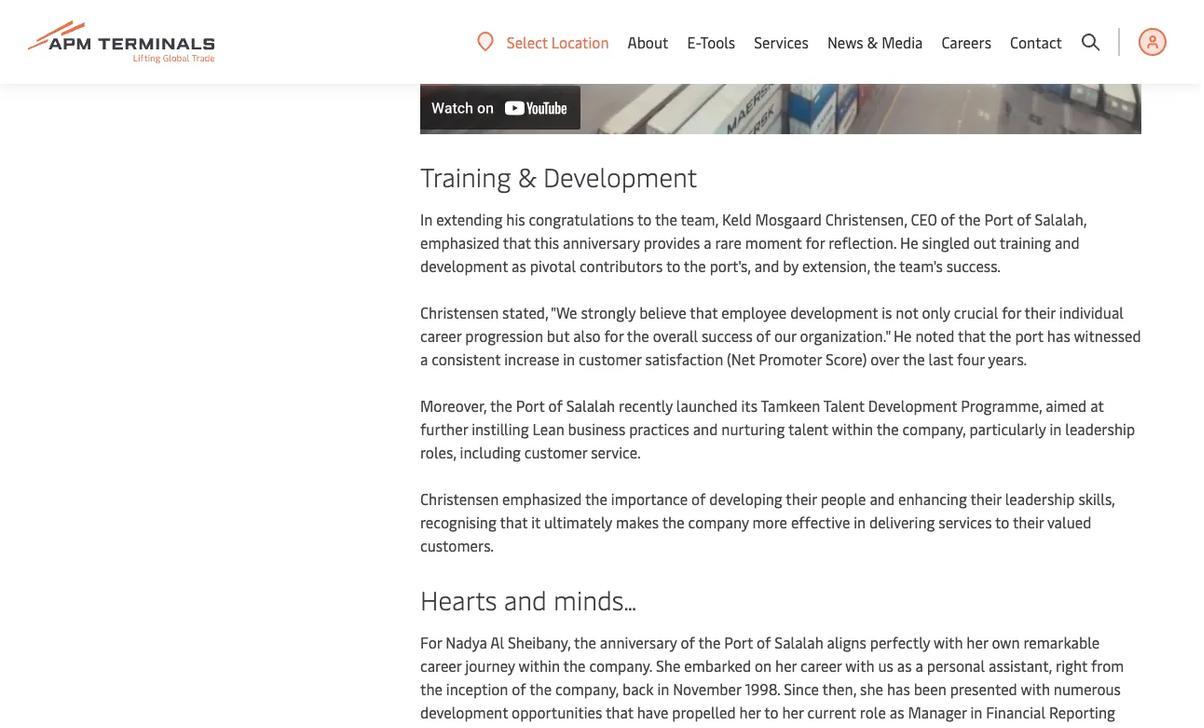Task type: describe. For each thing, give the bounding box(es) containing it.
its
[[741, 396, 758, 416]]

2 horizontal spatial for
[[1002, 302, 1022, 323]]

talent
[[824, 396, 865, 416]]

the down over
[[877, 419, 899, 439]]

financial
[[986, 702, 1046, 722]]

nadya
[[446, 632, 487, 652]]

port inside moreover, the port of salalah recently launched its tamkeen talent development programme, aimed at further instilling lean business practices and nurturing talent within the company, particularly in leadership roles, including customer service.
[[516, 396, 545, 416]]

the down the importance
[[662, 512, 685, 532]]

the down believe at the top
[[627, 326, 649, 346]]

also
[[573, 326, 601, 346]]

makes
[[616, 512, 659, 532]]

career up then,
[[801, 656, 842, 676]]

to inside christensen emphasized the importance of developing their people and enhancing their leadership skills, recognising that it ultimately makes the company more effective in delivering services to their valued customers.
[[996, 512, 1010, 532]]

select
[[507, 32, 548, 52]]

years.
[[988, 349, 1027, 369]]

recently
[[619, 396, 673, 416]]

of inside christensen emphasized the importance of developing their people and enhancing their leadership skills, recognising that it ultimately makes the company more effective in delivering services to their valued customers.
[[692, 489, 706, 509]]

and inside christensen emphasized the importance of developing their people and enhancing their leadership skills, recognising that it ultimately makes the company more effective in delivering services to their valued customers.
[[870, 489, 895, 509]]

on
[[755, 656, 772, 676]]

of up 'embarked' at the right bottom of the page
[[681, 632, 695, 652]]

their up services
[[971, 489, 1002, 509]]

is
[[882, 302, 892, 323]]

of up singled
[[941, 209, 955, 229]]

his
[[506, 209, 525, 229]]

the up years.
[[989, 326, 1012, 346]]

contact
[[1010, 32, 1063, 52]]

the up the ultimately on the bottom of page
[[585, 489, 608, 509]]

services
[[754, 32, 809, 52]]

he for not
[[894, 326, 912, 346]]

mosgaard
[[756, 209, 822, 229]]

four
[[957, 349, 985, 369]]

talent
[[788, 419, 829, 439]]

strongly
[[581, 302, 636, 323]]

at
[[1091, 396, 1104, 416]]

within inside for nadya al sheibany, the anniversary of the port of salalah aligns perfectly with her own remarkable career journey within the company. she embarked on her career with us as a personal assistant, right from the inception of the company, back in november 1998. since then, she has been presented with numerous development opportunities that have propelled her to her current role as manager in financial report
[[519, 656, 560, 676]]

journey
[[465, 656, 515, 676]]

consistent
[[432, 349, 501, 369]]

development inside christensen stated, "we strongly believe that employee development is not only crucial for their individual career progression but also for the overall success of our organization." he noted that the port has witnessed a consistent increase in customer satisfaction (net promoter score) over the last four years.
[[791, 302, 878, 323]]

2 horizontal spatial with
[[1021, 679, 1050, 699]]

of down journey
[[512, 679, 526, 699]]

emphasized inside christensen emphasized the importance of developing their people and enhancing their leadership skills, recognising that it ultimately makes the company more effective in delivering services to their valued customers.
[[502, 489, 582, 509]]

of up on
[[757, 632, 771, 652]]

that inside in extending his congratulations to the team, keld mosgaard christensen, ceo of the port of salalah, emphasized that this anniversary provides a rare moment for reflection. he singled out training and development as pivotal contributors to the port's, and by extension, the team's success.
[[503, 233, 531, 253]]

perfectly
[[870, 632, 931, 652]]

contributors
[[580, 256, 663, 276]]

keld
[[722, 209, 752, 229]]

to inside for nadya al sheibany, the anniversary of the port of salalah aligns perfectly with her own remarkable career journey within the company. she embarked on her career with us as a personal assistant, right from the inception of the company, back in november 1998. since then, she has been presented with numerous development opportunities that have propelled her to her current role as manager in financial report
[[765, 702, 779, 722]]

hearts
[[420, 581, 497, 617]]

instilling
[[472, 419, 529, 439]]

people
[[821, 489, 866, 509]]

has inside christensen stated, "we strongly believe that employee development is not only crucial for their individual career progression but also for the overall success of our organization." he noted that the port has witnessed a consistent increase in customer satisfaction (net promoter score) over the last four years.
[[1048, 326, 1071, 346]]

assistant,
[[989, 656, 1052, 676]]

a inside in extending his congratulations to the team, keld mosgaard christensen, ceo of the port of salalah, emphasized that this anniversary provides a rare moment for reflection. he singled out training and development as pivotal contributors to the port's, and by extension, the team's success.
[[704, 233, 712, 253]]

programme,
[[961, 396, 1042, 416]]

the up provides
[[655, 209, 678, 229]]

of inside christensen stated, "we strongly believe that employee development is not only crucial for their individual career progression but also for the overall success of our organization." he noted that the port has witnessed a consistent increase in customer satisfaction (net promoter score) over the last four years.
[[757, 326, 771, 346]]

christensen,
[[826, 209, 908, 229]]

port inside for nadya al sheibany, the anniversary of the port of salalah aligns perfectly with her own remarkable career journey within the company. she embarked on her career with us as a personal assistant, right from the inception of the company, back in november 1998. since then, she has been presented with numerous development opportunities that have propelled her to her current role as manager in financial report
[[725, 632, 753, 652]]

effective
[[791, 512, 850, 532]]

but
[[547, 326, 570, 346]]

not
[[896, 302, 919, 323]]

services
[[939, 512, 992, 532]]

us
[[878, 656, 894, 676]]

and inside moreover, the port of salalah recently launched its tamkeen talent development programme, aimed at further instilling lean business practices and nurturing talent within the company, particularly in leadership roles, including customer service.
[[693, 419, 718, 439]]

a inside for nadya al sheibany, the anniversary of the port of salalah aligns perfectly with her own remarkable career journey within the company. she embarked on her career with us as a personal assistant, right from the inception of the company, back in november 1998. since then, she has been presented with numerous development opportunities that have propelled her to her current role as manager in financial report
[[916, 656, 924, 676]]

our
[[774, 326, 797, 346]]

own
[[992, 632, 1020, 652]]

crucial
[[954, 302, 999, 323]]

aimed
[[1046, 396, 1087, 416]]

current
[[808, 702, 857, 722]]

out
[[974, 233, 996, 253]]

anniversary inside for nadya al sheibany, the anniversary of the port of salalah aligns perfectly with her own remarkable career journey within the company. she embarked on her career with us as a personal assistant, right from the inception of the company, back in november 1998. since then, she has been presented with numerous development opportunities that have propelled her to her current role as manager in financial report
[[600, 632, 677, 652]]

the up 'instilling'
[[490, 396, 513, 416]]

extending
[[436, 209, 503, 229]]

customers.
[[420, 535, 494, 556]]

satisfaction
[[645, 349, 723, 369]]

their inside christensen stated, "we strongly believe that employee development is not only crucial for their individual career progression but also for the overall success of our organization." he noted that the port has witnessed a consistent increase in customer satisfaction (net promoter score) over the last four years.
[[1025, 302, 1056, 323]]

emphasized inside in extending his congratulations to the team, keld mosgaard christensen, ceo of the port of salalah, emphasized that this anniversary provides a rare moment for reflection. he singled out training and development as pivotal contributors to the port's, and by extension, the team's success.
[[420, 233, 500, 253]]

pivotal
[[530, 256, 576, 276]]

1 horizontal spatial with
[[934, 632, 963, 652]]

within inside moreover, the port of salalah recently launched its tamkeen talent development programme, aimed at further instilling lean business practices and nurturing talent within the company, particularly in leadership roles, including customer service.
[[832, 419, 873, 439]]

leadership inside christensen emphasized the importance of developing their people and enhancing their leadership skills, recognising that it ultimately makes the company more effective in delivering services to their valued customers.
[[1005, 489, 1075, 509]]

enhancing
[[899, 489, 967, 509]]

last
[[929, 349, 954, 369]]

1 vertical spatial as
[[897, 656, 912, 676]]

team's
[[900, 256, 943, 276]]

success
[[702, 326, 753, 346]]

a inside christensen stated, "we strongly believe that employee development is not only crucial for their individual career progression but also for the overall success of our organization." he noted that the port has witnessed a consistent increase in customer satisfaction (net promoter score) over the last four years.
[[420, 349, 428, 369]]

news
[[828, 32, 864, 52]]

that up "four" at right
[[958, 326, 986, 346]]

ceo
[[911, 209, 937, 229]]

hearts and minds…
[[420, 581, 637, 617]]

as inside in extending his congratulations to the team, keld mosgaard christensen, ceo of the port of salalah, emphasized that this anniversary provides a rare moment for reflection. he singled out training and development as pivotal contributors to the port's, and by extension, the team's success.
[[512, 256, 527, 276]]

congratulations
[[529, 209, 634, 229]]

progression
[[465, 326, 543, 346]]

more
[[753, 512, 788, 532]]

moreover, the port of salalah recently launched its tamkeen talent development programme, aimed at further instilling lean business practices and nurturing talent within the company, particularly in leadership roles, including customer service.
[[420, 396, 1135, 462]]

right
[[1056, 656, 1088, 676]]

nurturing
[[722, 419, 785, 439]]

only
[[922, 302, 951, 323]]

recognising
[[420, 512, 497, 532]]

the up out
[[959, 209, 981, 229]]

in down 'presented'
[[971, 702, 983, 722]]

inception
[[446, 679, 508, 699]]

customer inside christensen stated, "we strongly believe that employee development is not only crucial for their individual career progression but also for the overall success of our organization." he noted that the port has witnessed a consistent increase in customer satisfaction (net promoter score) over the last four years.
[[579, 349, 642, 369]]

manager
[[908, 702, 967, 722]]

and left by
[[755, 256, 780, 276]]

score)
[[826, 349, 867, 369]]

service.
[[591, 442, 641, 462]]

that up success
[[690, 302, 718, 323]]

provides
[[644, 233, 700, 253]]

aligns
[[827, 632, 867, 652]]

company, inside for nadya al sheibany, the anniversary of the port of salalah aligns perfectly with her own remarkable career journey within the company. she embarked on her career with us as a personal assistant, right from the inception of the company, back in november 1998. since then, she has been presented with numerous development opportunities that have propelled her to her current role as manager in financial report
[[556, 679, 619, 699]]

by
[[783, 256, 799, 276]]

0 horizontal spatial for
[[604, 326, 624, 346]]

& for training
[[518, 158, 537, 193]]

the down sheibany,
[[563, 656, 586, 676]]

anniversary inside in extending his congratulations to the team, keld mosgaard christensen, ceo of the port of salalah, emphasized that this anniversary provides a rare moment for reflection. he singled out training and development as pivotal contributors to the port's, and by extension, the team's success.
[[563, 233, 640, 253]]

that inside for nadya al sheibany, the anniversary of the port of salalah aligns perfectly with her own remarkable career journey within the company. she embarked on her career with us as a personal assistant, right from the inception of the company, back in november 1998. since then, she has been presented with numerous development opportunities that have propelled her to her current role as manager in financial report
[[606, 702, 634, 722]]

role
[[860, 702, 886, 722]]

and down salalah,
[[1055, 233, 1080, 253]]

embarked
[[684, 656, 751, 676]]

roles,
[[420, 442, 456, 462]]

the left inception
[[420, 679, 443, 699]]

of inside moreover, the port of salalah recently launched its tamkeen talent development programme, aimed at further instilling lean business practices and nurturing talent within the company, particularly in leadership roles, including customer service.
[[549, 396, 563, 416]]

customer inside moreover, the port of salalah recently launched its tamkeen talent development programme, aimed at further instilling lean business practices and nurturing talent within the company, particularly in leadership roles, including customer service.
[[525, 442, 588, 462]]



Task type: vqa. For each thing, say whether or not it's contained in the screenshot.
Journey
yes



Task type: locate. For each thing, give the bounding box(es) containing it.
2 christensen from the top
[[420, 489, 499, 509]]

development down over
[[869, 396, 958, 416]]

has right port
[[1048, 326, 1071, 346]]

lean
[[533, 419, 565, 439]]

developing
[[710, 489, 783, 509]]

witnessed
[[1074, 326, 1141, 346]]

their up port
[[1025, 302, 1056, 323]]

practices
[[629, 419, 690, 439]]

over
[[871, 349, 900, 369]]

0 vertical spatial as
[[512, 256, 527, 276]]

1 vertical spatial a
[[420, 349, 428, 369]]

and up delivering
[[870, 489, 895, 509]]

0 horizontal spatial salalah
[[567, 396, 615, 416]]

& for news
[[867, 32, 878, 52]]

business
[[568, 419, 626, 439]]

port inside in extending his congratulations to the team, keld mosgaard christensen, ceo of the port of salalah, emphasized that this anniversary provides a rare moment for reflection. he singled out training and development as pivotal contributors to the port's, and by extension, the team's success.
[[985, 209, 1013, 229]]

0 horizontal spatial port
[[516, 396, 545, 416]]

including
[[460, 442, 521, 462]]

salalah up business
[[567, 396, 615, 416]]

leadership
[[1066, 419, 1135, 439], [1005, 489, 1075, 509]]

contact button
[[1010, 0, 1063, 84]]

particularly
[[970, 419, 1046, 439]]

that inside christensen emphasized the importance of developing their people and enhancing their leadership skills, recognising that it ultimately makes the company more effective in delivering services to their valued customers.
[[500, 512, 528, 532]]

ultimately
[[544, 512, 612, 532]]

salalah up since
[[775, 632, 824, 652]]

in down she in the bottom right of the page
[[657, 679, 669, 699]]

0 vertical spatial a
[[704, 233, 712, 253]]

1 vertical spatial christensen
[[420, 489, 499, 509]]

of up company
[[692, 489, 706, 509]]

he up team's at right
[[900, 233, 919, 253]]

1 vertical spatial port
[[516, 396, 545, 416]]

0 vertical spatial within
[[832, 419, 873, 439]]

her down 1998.
[[740, 702, 761, 722]]

believe
[[640, 302, 687, 323]]

he inside christensen stated, "we strongly believe that employee development is not only crucial for their individual career progression but also for the overall success of our organization." he noted that the port has witnessed a consistent increase in customer satisfaction (net promoter score) over the last four years.
[[894, 326, 912, 346]]

that left it
[[500, 512, 528, 532]]

0 vertical spatial emphasized
[[420, 233, 500, 253]]

personal
[[927, 656, 985, 676]]

overall
[[653, 326, 698, 346]]

1 horizontal spatial &
[[867, 32, 878, 52]]

development down extending on the left top of the page
[[420, 256, 508, 276]]

in inside christensen emphasized the importance of developing their people and enhancing their leadership skills, recognising that it ultimately makes the company more effective in delivering services to their valued customers.
[[854, 512, 866, 532]]

1 vertical spatial for
[[1002, 302, 1022, 323]]

2 vertical spatial a
[[916, 656, 924, 676]]

with down assistant, on the right of page
[[1021, 679, 1050, 699]]

development down inception
[[420, 702, 508, 722]]

for
[[806, 233, 825, 253], [1002, 302, 1022, 323], [604, 326, 624, 346]]

1 vertical spatial salalah
[[775, 632, 824, 652]]

0 vertical spatial development
[[543, 158, 698, 193]]

skills,
[[1079, 489, 1115, 509]]

0 vertical spatial leadership
[[1066, 419, 1135, 439]]

success.
[[947, 256, 1001, 276]]

further
[[420, 419, 468, 439]]

for up extension,
[[806, 233, 825, 253]]

location
[[552, 32, 609, 52]]

media
[[882, 32, 923, 52]]

1 christensen from the top
[[420, 302, 499, 323]]

the up 'embarked' at the right bottom of the page
[[699, 632, 721, 652]]

he down not
[[894, 326, 912, 346]]

their left valued
[[1013, 512, 1044, 532]]

2 horizontal spatial port
[[985, 209, 1013, 229]]

1 vertical spatial &
[[518, 158, 537, 193]]

she
[[860, 679, 884, 699]]

1 vertical spatial with
[[846, 656, 875, 676]]

and down launched
[[693, 419, 718, 439]]

christensen up recognising on the bottom of the page
[[420, 489, 499, 509]]

0 horizontal spatial has
[[887, 679, 910, 699]]

has down the us
[[887, 679, 910, 699]]

& up his
[[518, 158, 537, 193]]

this
[[534, 233, 559, 253]]

the up company.
[[574, 632, 597, 652]]

2 vertical spatial with
[[1021, 679, 1050, 699]]

rare
[[715, 233, 742, 253]]

noted
[[916, 326, 955, 346]]

propelled
[[672, 702, 736, 722]]

0 vertical spatial salalah
[[567, 396, 615, 416]]

in down people
[[854, 512, 866, 532]]

importance
[[611, 489, 688, 509]]

within
[[832, 419, 873, 439], [519, 656, 560, 676]]

with
[[934, 632, 963, 652], [846, 656, 875, 676], [1021, 679, 1050, 699]]

1 horizontal spatial a
[[704, 233, 712, 253]]

0 vertical spatial customer
[[579, 349, 642, 369]]

increase
[[504, 349, 560, 369]]

0 vertical spatial development
[[420, 256, 508, 276]]

2 vertical spatial as
[[890, 702, 905, 722]]

emphasized
[[420, 233, 500, 253], [502, 489, 582, 509]]

0 horizontal spatial a
[[420, 349, 428, 369]]

anniversary up contributors
[[563, 233, 640, 253]]

that down his
[[503, 233, 531, 253]]

her right on
[[776, 656, 797, 676]]

back
[[623, 679, 654, 699]]

(net
[[727, 349, 755, 369]]

development up organization."
[[791, 302, 878, 323]]

for
[[420, 632, 442, 652]]

1 horizontal spatial port
[[725, 632, 753, 652]]

christensen inside christensen stated, "we strongly believe that employee development is not only crucial for their individual career progression but also for the overall success of our organization." he noted that the port has witnessed a consistent increase in customer satisfaction (net promoter score) over the last four years.
[[420, 302, 499, 323]]

select location
[[507, 32, 609, 52]]

from
[[1091, 656, 1124, 676]]

of up lean
[[549, 396, 563, 416]]

salalah inside for nadya al sheibany, the anniversary of the port of salalah aligns perfectly with her own remarkable career journey within the company. she embarked on her career with us as a personal assistant, right from the inception of the company, back in november 1998. since then, she has been presented with numerous development opportunities that have propelled her to her current role as manager in financial report
[[775, 632, 824, 652]]

november
[[673, 679, 742, 699]]

within down sheibany,
[[519, 656, 560, 676]]

1 vertical spatial he
[[894, 326, 912, 346]]

0 vertical spatial port
[[985, 209, 1013, 229]]

valued
[[1048, 512, 1092, 532]]

leadership up valued
[[1005, 489, 1075, 509]]

the down provides
[[684, 256, 706, 276]]

0 horizontal spatial development
[[543, 158, 698, 193]]

a left consistent
[[420, 349, 428, 369]]

the left last in the right of the page
[[903, 349, 925, 369]]

christensen for christensen stated, "we strongly believe that employee development is not only crucial for their individual career progression but also for the overall success of our organization." he noted that the port has witnessed a consistent increase in customer satisfaction (net promoter score) over the last four years.
[[420, 302, 499, 323]]

christensen inside christensen emphasized the importance of developing their people and enhancing their leadership skills, recognising that it ultimately makes the company more effective in delivering services to their valued customers.
[[420, 489, 499, 509]]

0 vertical spatial for
[[806, 233, 825, 253]]

salalah,
[[1035, 209, 1087, 229]]

the up opportunities at the bottom of page
[[530, 679, 552, 699]]

0 horizontal spatial with
[[846, 656, 875, 676]]

within down the talent
[[832, 419, 873, 439]]

0 horizontal spatial within
[[519, 656, 560, 676]]

as left pivotal
[[512, 256, 527, 276]]

1 vertical spatial development
[[791, 302, 878, 323]]

for down strongly
[[604, 326, 624, 346]]

development inside in extending his congratulations to the team, keld mosgaard christensen, ceo of the port of salalah, emphasized that this anniversary provides a rare moment for reflection. he singled out training and development as pivotal contributors to the port's, and by extension, the team's success.
[[420, 256, 508, 276]]

company
[[688, 512, 749, 532]]

company, inside moreover, the port of salalah recently launched its tamkeen talent development programme, aimed at further instilling lean business practices and nurturing talent within the company, particularly in leadership roles, including customer service.
[[903, 419, 966, 439]]

and up sheibany,
[[504, 581, 547, 617]]

as right the us
[[897, 656, 912, 676]]

company, up opportunities at the bottom of page
[[556, 679, 619, 699]]

0 vertical spatial company,
[[903, 419, 966, 439]]

& right news
[[867, 32, 878, 52]]

select location button
[[477, 31, 609, 52]]

with left the us
[[846, 656, 875, 676]]

to right services
[[996, 512, 1010, 532]]

0 vertical spatial anniversary
[[563, 233, 640, 253]]

to up provides
[[638, 209, 652, 229]]

moment
[[745, 233, 802, 253]]

development inside moreover, the port of salalah recently launched its tamkeen talent development programme, aimed at further instilling lean business practices and nurturing talent within the company, particularly in leadership roles, including customer service.
[[869, 396, 958, 416]]

development inside for nadya al sheibany, the anniversary of the port of salalah aligns perfectly with her own remarkable career journey within the company. she embarked on her career with us as a personal assistant, right from the inception of the company, back in november 1998. since then, she has been presented with numerous development opportunities that have propelled her to her current role as manager in financial report
[[420, 702, 508, 722]]

he inside in extending his congratulations to the team, keld mosgaard christensen, ceo of the port of salalah, emphasized that this anniversary provides a rare moment for reflection. he singled out training and development as pivotal contributors to the port's, and by extension, the team's success.
[[900, 233, 919, 253]]

he for christensen,
[[900, 233, 919, 253]]

in down aimed
[[1050, 419, 1062, 439]]

christensen stated, "we strongly believe that employee development is not only crucial for their individual career progression but also for the overall success of our organization." he noted that the port has witnessed a consistent increase in customer satisfaction (net promoter score) over the last four years.
[[420, 302, 1141, 369]]

in inside christensen stated, "we strongly believe that employee development is not only crucial for their individual career progression but also for the overall success of our organization." he noted that the port has witnessed a consistent increase in customer satisfaction (net promoter score) over the last four years.
[[563, 349, 575, 369]]

of left our
[[757, 326, 771, 346]]

0 vertical spatial he
[[900, 233, 919, 253]]

port
[[985, 209, 1013, 229], [516, 396, 545, 416], [725, 632, 753, 652]]

he
[[900, 233, 919, 253], [894, 326, 912, 346]]

& inside "popup button"
[[867, 32, 878, 52]]

port
[[1015, 326, 1044, 346]]

1 horizontal spatial emphasized
[[502, 489, 582, 509]]

promoter
[[759, 349, 822, 369]]

team,
[[681, 209, 719, 229]]

1 horizontal spatial within
[[832, 419, 873, 439]]

2 vertical spatial development
[[420, 702, 508, 722]]

with up personal
[[934, 632, 963, 652]]

salalah inside moreover, the port of salalah recently launched its tamkeen talent development programme, aimed at further instilling lean business practices and nurturing talent within the company, particularly in leadership roles, including customer service.
[[567, 396, 615, 416]]

0 vertical spatial christensen
[[420, 302, 499, 323]]

a left rare
[[704, 233, 712, 253]]

to down 1998.
[[765, 702, 779, 722]]

career inside christensen stated, "we strongly believe that employee development is not only crucial for their individual career progression but also for the overall success of our organization." he noted that the port has witnessed a consistent increase in customer satisfaction (net promoter score) over the last four years.
[[420, 326, 462, 346]]

her down since
[[782, 702, 804, 722]]

development
[[420, 256, 508, 276], [791, 302, 878, 323], [420, 702, 508, 722]]

1 vertical spatial company,
[[556, 679, 619, 699]]

their up effective
[[786, 489, 817, 509]]

has inside for nadya al sheibany, the anniversary of the port of salalah aligns perfectly with her own remarkable career journey within the company. she embarked on her career with us as a personal assistant, right from the inception of the company, back in november 1998. since then, she has been presented with numerous development opportunities that have propelled her to her current role as manager in financial report
[[887, 679, 910, 699]]

anniversary up company.
[[600, 632, 677, 652]]

e-
[[687, 32, 701, 52]]

for inside in extending his congratulations to the team, keld mosgaard christensen, ceo of the port of salalah, emphasized that this anniversary provides a rare moment for reflection. he singled out training and development as pivotal contributors to the port's, and by extension, the team's success.
[[806, 233, 825, 253]]

port up lean
[[516, 396, 545, 416]]

1 vertical spatial emphasized
[[502, 489, 582, 509]]

to
[[638, 209, 652, 229], [666, 256, 681, 276], [996, 512, 1010, 532], [765, 702, 779, 722]]

anniversary
[[563, 233, 640, 253], [600, 632, 677, 652]]

emphasized up it
[[502, 489, 582, 509]]

as right role
[[890, 702, 905, 722]]

reflection.
[[829, 233, 897, 253]]

services button
[[754, 0, 809, 84]]

news & media
[[828, 32, 923, 52]]

development up congratulations
[[543, 158, 698, 193]]

0 horizontal spatial company,
[[556, 679, 619, 699]]

about
[[628, 32, 669, 52]]

careers
[[942, 32, 992, 52]]

0 horizontal spatial emphasized
[[420, 233, 500, 253]]

christensen up consistent
[[420, 302, 499, 323]]

tools
[[701, 32, 736, 52]]

customer down lean
[[525, 442, 588, 462]]

of up training
[[1017, 209, 1031, 229]]

1 vertical spatial anniversary
[[600, 632, 677, 652]]

1 vertical spatial within
[[519, 656, 560, 676]]

the down reflection.
[[874, 256, 896, 276]]

and
[[1055, 233, 1080, 253], [755, 256, 780, 276], [693, 419, 718, 439], [870, 489, 895, 509], [504, 581, 547, 617]]

0 horizontal spatial &
[[518, 158, 537, 193]]

1 vertical spatial customer
[[525, 442, 588, 462]]

1 horizontal spatial company,
[[903, 419, 966, 439]]

for up port
[[1002, 302, 1022, 323]]

1 horizontal spatial development
[[869, 396, 958, 416]]

port up 'embarked' at the right bottom of the page
[[725, 632, 753, 652]]

1 horizontal spatial has
[[1048, 326, 1071, 346]]

leadership down at
[[1066, 419, 1135, 439]]

for nadya al sheibany, the anniversary of the port of salalah aligns perfectly with her own remarkable career journey within the company. she embarked on her career with us as a personal assistant, right from the inception of the company, back in november 1998. since then, she has been presented with numerous development opportunities that have propelled her to her current role as manager in financial report
[[420, 632, 1124, 725]]

1 vertical spatial leadership
[[1005, 489, 1075, 509]]

career down for
[[420, 656, 462, 676]]

christensen for christensen emphasized the importance of developing their people and enhancing their leadership skills, recognising that it ultimately makes the company more effective in delivering services to their valued customers.
[[420, 489, 499, 509]]

employee
[[722, 302, 787, 323]]

leadership inside moreover, the port of salalah recently launched its tamkeen talent development programme, aimed at further instilling lean business practices and nurturing talent within the company, particularly in leadership roles, including customer service.
[[1066, 419, 1135, 439]]

2 vertical spatial for
[[604, 326, 624, 346]]

career up consistent
[[420, 326, 462, 346]]

minds…
[[554, 581, 637, 617]]

1 vertical spatial development
[[869, 396, 958, 416]]

0 vertical spatial &
[[867, 32, 878, 52]]

a up been
[[916, 656, 924, 676]]

their
[[1025, 302, 1056, 323], [786, 489, 817, 509], [971, 489, 1002, 509], [1013, 512, 1044, 532]]

0 vertical spatial with
[[934, 632, 963, 652]]

her left own at bottom right
[[967, 632, 988, 652]]

1 vertical spatial has
[[887, 679, 910, 699]]

emphasized down extending on the left top of the page
[[420, 233, 500, 253]]

that down back
[[606, 702, 634, 722]]

port up out
[[985, 209, 1013, 229]]

in down but
[[563, 349, 575, 369]]

0 vertical spatial has
[[1048, 326, 1071, 346]]

customer down 'also'
[[579, 349, 642, 369]]

port's,
[[710, 256, 751, 276]]

2 horizontal spatial a
[[916, 656, 924, 676]]

2 vertical spatial port
[[725, 632, 753, 652]]

in extending his congratulations to the team, keld mosgaard christensen, ceo of the port of salalah, emphasized that this anniversary provides a rare moment for reflection. he singled out training and development as pivotal contributors to the port's, and by extension, the team's success.
[[420, 209, 1087, 276]]

presented
[[950, 679, 1018, 699]]

e-tools
[[687, 32, 736, 52]]

1 horizontal spatial for
[[806, 233, 825, 253]]

opportunities
[[512, 702, 602, 722]]

1 horizontal spatial salalah
[[775, 632, 824, 652]]

sheibany,
[[508, 632, 571, 652]]

the
[[655, 209, 678, 229], [959, 209, 981, 229], [684, 256, 706, 276], [874, 256, 896, 276], [627, 326, 649, 346], [989, 326, 1012, 346], [903, 349, 925, 369], [490, 396, 513, 416], [877, 419, 899, 439], [585, 489, 608, 509], [662, 512, 685, 532], [574, 632, 597, 652], [699, 632, 721, 652], [563, 656, 586, 676], [420, 679, 443, 699], [530, 679, 552, 699]]

stated,
[[502, 302, 549, 323]]

in inside moreover, the port of salalah recently launched its tamkeen talent development programme, aimed at further instilling lean business practices and nurturing talent within the company, particularly in leadership roles, including customer service.
[[1050, 419, 1062, 439]]

singled
[[922, 233, 970, 253]]

of
[[941, 209, 955, 229], [1017, 209, 1031, 229], [757, 326, 771, 346], [549, 396, 563, 416], [692, 489, 706, 509], [681, 632, 695, 652], [757, 632, 771, 652], [512, 679, 526, 699]]

to down provides
[[666, 256, 681, 276]]

organization."
[[800, 326, 890, 346]]

salalah
[[567, 396, 615, 416], [775, 632, 824, 652]]

company, up enhancing at the right
[[903, 419, 966, 439]]



